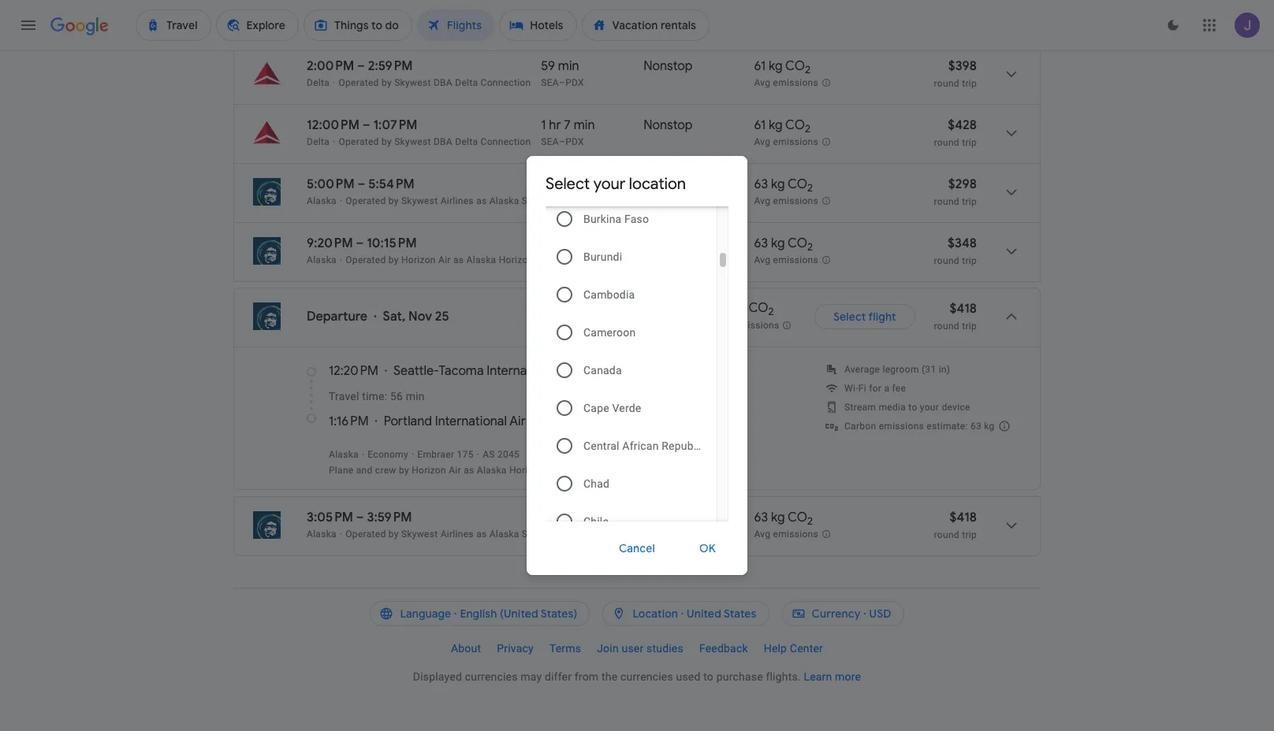 Task type: vqa. For each thing, say whether or not it's contained in the screenshot.
Dr within 885 Industry Dr Building
no



Task type: describe. For each thing, give the bounding box(es) containing it.
emissions for $398
[[773, 77, 819, 88]]

leaves seattle-tacoma international airport at 5:00 pm on saturday, november 25 and arrives at portland international airport at 5:54 pm on saturday, november 25. element
[[307, 177, 415, 192]]

round for 3:59 pm
[[934, 530, 960, 541]]

63 for $348
[[754, 236, 768, 252]]

175
[[457, 449, 474, 461]]

12:20 pm
[[329, 364, 378, 379]]

1 horizontal spatial to
[[909, 402, 918, 413]]

avg for $298
[[754, 196, 771, 207]]

kg for $298
[[771, 177, 785, 192]]

language
[[400, 607, 451, 621]]

states)
[[541, 607, 578, 621]]

operated down the 3:05 pm – 3:59 pm
[[346, 529, 386, 540]]

2 418 us dollars text field from the top
[[950, 510, 977, 526]]

co for $298
[[788, 177, 808, 192]]

2:00 pm
[[307, 58, 354, 74]]

burkina
[[584, 213, 622, 226]]

– inside '54 min sea – pdx'
[[559, 196, 566, 207]]

59
[[541, 58, 555, 74]]

center
[[790, 643, 823, 655]]

round for 1:07 pm
[[934, 137, 960, 148]]

horizon down arrival time: 10:15 pm. text box
[[401, 255, 436, 266]]

0 vertical spatial international
[[487, 364, 559, 379]]

348 US dollars text field
[[948, 236, 977, 252]]

by right crew
[[399, 465, 409, 476]]

(united
[[500, 607, 538, 621]]

2 currencies from the left
[[621, 671, 673, 684]]

kg for $398
[[769, 58, 783, 74]]

embraer 175
[[417, 449, 474, 461]]

location
[[629, 174, 686, 194]]

pdx for 59 min sea – pdx
[[566, 77, 584, 88]]

min for 9:20 pm – 10:15 pm
[[559, 236, 580, 252]]

operated down leaves seattle-tacoma international airport at 5:00 pm on saturday, november 25 and arrives at portland international airport at 5:54 pm on saturday, november 25. element
[[346, 196, 386, 207]]

sea inside "1 hr 7 min sea – pdx"
[[541, 136, 559, 147]]

united
[[687, 607, 721, 621]]

horizon down embraer
[[412, 465, 446, 476]]

cape verde
[[584, 402, 641, 415]]

leaves seattle-tacoma international airport at 2:00 pm on saturday, november 25 and arrives at portland international airport at 2:59 pm on saturday, november 25. element
[[307, 58, 413, 74]]

as for 10:15 pm
[[453, 255, 464, 266]]

republic
[[662, 440, 705, 453]]

join user studies
[[597, 643, 684, 655]]

– inside "1 hr 7 min sea – pdx"
[[559, 136, 566, 147]]

min right 56
[[406, 390, 425, 403]]

in)
[[939, 364, 950, 375]]

1 currencies from the left
[[465, 671, 518, 684]]

join user studies link
[[589, 636, 691, 662]]

12:00 pm – 1:07 pm
[[307, 117, 418, 133]]

travel time: 56 min
[[329, 390, 425, 403]]

Departure time: 9:20 PM. text field
[[307, 236, 353, 252]]

average legroom (31 in)
[[845, 364, 950, 375]]

0 horizontal spatial your
[[594, 174, 626, 194]]

kg for $428
[[769, 117, 783, 133]]

min for 3:05 pm – 3:59 pm
[[559, 510, 580, 526]]

sat,
[[383, 309, 406, 325]]

cape
[[584, 402, 609, 415]]

skywest for leaves seattle-tacoma international airport at 12:00 pm on saturday, november 25 and arrives at portland international airport at 1:07 pm on saturday, november 25. element
[[394, 136, 431, 147]]

leaves seattle-tacoma international airport at 9:20 pm on saturday, november 25 and arrives at portland international airport at 10:15 pm on saturday, november 25. element
[[307, 236, 417, 252]]

2 for $418
[[808, 515, 813, 528]]

about
[[451, 643, 481, 655]]

location
[[633, 607, 678, 621]]

skywest down 5:54 pm
[[401, 196, 438, 207]]

carbon emissions estimate: 63 kilograms element
[[845, 421, 995, 432]]

Arrival time: 10:15 PM. text field
[[367, 236, 417, 252]]

5 round from the top
[[934, 321, 960, 332]]

help center link
[[756, 636, 831, 662]]

ok button
[[680, 530, 735, 568]]

sea inside 54 min sea
[[541, 529, 559, 540]]

differ
[[545, 671, 572, 684]]

1 connection from the top
[[481, 18, 531, 29]]

63 for $418
[[754, 510, 768, 526]]

(31
[[922, 364, 936, 375]]

pdx for 55 min sea – pdx
[[566, 255, 584, 266]]

emissions for $428
[[773, 137, 819, 148]]

device
[[942, 402, 970, 413]]

– inside 59 min sea – pdx
[[559, 77, 566, 88]]

sat, nov 25
[[383, 309, 449, 325]]

Arrival time: 2:59 PM. text field
[[368, 58, 413, 74]]

63 kg co 2 for $418
[[754, 510, 813, 528]]

428 US dollars text field
[[948, 117, 977, 133]]

$348 round trip
[[934, 236, 977, 267]]

nonstop flight. element for 3:59 pm
[[644, 510, 693, 528]]

horizon down '2045'
[[509, 465, 544, 476]]

co for $348
[[788, 236, 808, 252]]

kg for $418
[[771, 510, 785, 526]]

– right the 9:20 pm
[[356, 236, 364, 252]]

avg for $398
[[754, 77, 771, 88]]

0 horizontal spatial to
[[704, 671, 714, 684]]

5:00 pm
[[307, 177, 355, 192]]

$298 round trip
[[934, 177, 977, 207]]

wi-fi for a fee
[[845, 383, 906, 394]]

trip for 1:07 pm
[[962, 137, 977, 148]]

feedback link
[[691, 636, 756, 662]]

english (united states)
[[460, 607, 578, 621]]

3:05 pm
[[307, 510, 353, 526]]

average
[[845, 364, 880, 375]]

co for $398
[[785, 58, 805, 74]]

Departure time: 12:00 PM. text field
[[307, 117, 360, 133]]

join
[[597, 643, 619, 655]]

avg emissions for $348
[[754, 255, 819, 266]]

min for 2:00 pm – 2:59 pm
[[558, 58, 579, 74]]

2 for $398
[[805, 63, 811, 77]]

learn more link
[[804, 671, 861, 684]]

plane and crew by horizon air as alaska horizon
[[329, 465, 544, 476]]

$398
[[948, 58, 977, 74]]

pdx inside "1 hr 7 min sea – pdx"
[[566, 136, 584, 147]]

)
[[582, 414, 586, 430]]

hr
[[549, 117, 561, 133]]

by down 5:54 pm text field
[[389, 196, 399, 207]]

min inside "1 hr 7 min sea – pdx"
[[574, 117, 595, 133]]

2 for $348
[[808, 241, 813, 254]]

operated down the leaves seattle-tacoma international airport at 2:00 pm on saturday, november 25 and arrives at portland international airport at 2:59 pm on saturday, november 25. element
[[339, 77, 379, 88]]

total duration 59 min. element
[[541, 58, 644, 76]]

estimate:
[[927, 421, 968, 432]]

Departure time: 2:00 PM. text field
[[307, 58, 354, 74]]

total duration 55 min. element
[[541, 236, 644, 254]]

fi
[[859, 383, 867, 394]]

$428
[[948, 117, 977, 133]]

 image for economy
[[362, 449, 365, 461]]

flight
[[869, 310, 896, 324]]

leaves seattle-tacoma international airport at 7:55 pm on saturday, november 25 and arrives at portland international airport at 8:59 pm on saturday, november 25. element
[[307, 0, 411, 15]]

total duration 1 hr 7 min. element
[[541, 117, 644, 136]]

12:00 pm
[[307, 117, 360, 133]]

usd
[[869, 607, 892, 621]]

time:
[[362, 390, 387, 403]]

co for $428
[[785, 117, 805, 133]]

Arrival time: 3:59 PM. text field
[[367, 510, 412, 526]]

as for 5:54 pm
[[476, 196, 487, 207]]

used
[[676, 671, 701, 684]]

african
[[622, 440, 659, 453]]

select your location
[[546, 174, 686, 194]]

$298
[[948, 177, 977, 192]]

as for 3:59 pm
[[476, 529, 487, 540]]

leaves seattle-tacoma international airport at 3:05 pm on saturday, november 25 and arrives at portland international airport at 3:59 pm on saturday, november 25. element
[[307, 510, 412, 526]]

airlines for 3:05 pm – 3:59 pm
[[441, 529, 474, 540]]

5:00 pm – 5:54 pm
[[307, 177, 415, 192]]

1 hr 7 min sea – pdx
[[541, 117, 595, 147]]

verde
[[612, 402, 641, 415]]

select flight
[[833, 310, 896, 324]]

legroom
[[883, 364, 919, 375]]

$418 for 1st $418 text field from the top of the page
[[950, 301, 977, 317]]

Arrival time: 5:54 PM. text field
[[368, 177, 415, 192]]

chad
[[584, 478, 610, 490]]

0 horizontal spatial  image
[[340, 529, 342, 540]]

privacy link
[[489, 636, 542, 662]]

by down 1:07 pm
[[382, 136, 392, 147]]

help center
[[764, 643, 823, 655]]

5:54 pm
[[368, 177, 415, 192]]

portland international airport ( pdx )
[[384, 414, 586, 430]]

min for 5:00 pm – 5:54 pm
[[559, 177, 580, 192]]

1 vertical spatial your
[[920, 402, 939, 413]]

burkina faso
[[584, 213, 649, 226]]

nonstop flight. element for 2:59 pm
[[644, 58, 693, 76]]

pdx for 54 min sea – pdx
[[566, 196, 584, 207]]

Arrival time: 1:16 PM. text field
[[329, 414, 369, 430]]

central
[[584, 440, 620, 453]]

total duration 54 min. element for 5:54 pm
[[541, 177, 644, 195]]

3:05 pm – 3:59 pm
[[307, 510, 412, 526]]

1 vertical spatial air
[[449, 465, 461, 476]]

tacoma
[[439, 364, 484, 379]]

sea inside 59 min sea – pdx
[[541, 77, 559, 88]]

as 2045
[[483, 449, 520, 461]]

1 operated by skywest dba delta connection from the top
[[339, 18, 531, 29]]

avg emissions for $418
[[754, 529, 819, 540]]

56
[[390, 390, 403, 403]]

burundi
[[584, 251, 622, 263]]



Task type: locate. For each thing, give the bounding box(es) containing it.
0 vertical spatial air
[[438, 255, 451, 266]]

 image down departure time: 5:00 pm. "text box"
[[340, 196, 342, 207]]

1 horizontal spatial your
[[920, 402, 939, 413]]

round inside $298 round trip
[[934, 196, 960, 207]]

english
[[460, 607, 497, 621]]

$418 for first $418 text field from the bottom of the page
[[950, 510, 977, 526]]

total duration 1 hr 4 min. element
[[541, 0, 644, 17]]

as
[[476, 196, 487, 207], [453, 255, 464, 266], [464, 465, 474, 476], [476, 529, 487, 540]]

select up "burkina"
[[546, 174, 590, 194]]

stream
[[845, 402, 876, 413]]

2 $418 round trip from the top
[[934, 510, 977, 541]]

pdx down total duration 55 min. element
[[566, 255, 584, 266]]

connection left "1 hr 7 min sea – pdx"
[[481, 136, 531, 147]]

total duration 54 min. element
[[541, 177, 644, 195], [541, 510, 644, 528]]

min right 55 at top
[[559, 236, 580, 252]]

min right 59
[[558, 58, 579, 74]]

sea inside 55 min sea – pdx
[[541, 255, 559, 266]]

by down 10:15 pm
[[389, 255, 399, 266]]

currencies down privacy
[[465, 671, 518, 684]]

to right used
[[704, 671, 714, 684]]

dba for 2:59 pm
[[434, 77, 453, 88]]

currency
[[812, 607, 861, 621]]

– down total duration 55 min. element
[[559, 255, 566, 266]]

trip inside $428 round trip
[[962, 137, 977, 148]]

2 61 from the top
[[754, 117, 766, 133]]

international right tacoma
[[487, 364, 559, 379]]

emissions for $298
[[773, 196, 819, 207]]

trip for 5:54 pm
[[962, 196, 977, 207]]

– left arrival time: 1:07 pm. text field
[[363, 117, 370, 133]]

learn
[[804, 671, 832, 684]]

2 operated by skywest airlines as alaska skywest from the top
[[346, 529, 560, 540]]

studies
[[647, 643, 684, 655]]

by
[[382, 18, 392, 29], [382, 77, 392, 88], [382, 136, 392, 147], [389, 196, 399, 207], [389, 255, 399, 266], [399, 465, 409, 476], [389, 529, 399, 540]]

airlines for 5:00 pm – 5:54 pm
[[441, 196, 474, 207]]

– down 7 at left top
[[559, 136, 566, 147]]

1 vertical spatial $418 round trip
[[934, 510, 977, 541]]

for
[[869, 383, 882, 394]]

round inside $348 round trip
[[934, 255, 960, 267]]

emissions for $418
[[773, 529, 819, 540]]

sea inside '54 min sea – pdx'
[[541, 196, 559, 207]]

1 vertical spatial select
[[833, 310, 866, 324]]

currencies
[[465, 671, 518, 684], [621, 671, 673, 684]]

nonstop for 3:59 pm
[[644, 510, 693, 526]]

operated by skywest airlines as alaska skywest down 3:59 pm
[[346, 529, 560, 540]]

embraer
[[417, 449, 454, 461]]

0 vertical spatial $418 round trip
[[934, 301, 977, 332]]

0 vertical spatial your
[[594, 174, 626, 194]]

nonstop flight. element
[[644, 0, 693, 17], [644, 58, 693, 76], [644, 117, 693, 136], [644, 177, 693, 195], [644, 510, 693, 528]]

0 vertical spatial operated by skywest airlines as alaska skywest
[[346, 196, 560, 207]]

2 vertical spatial operated by skywest dba delta connection
[[339, 136, 531, 147]]

3 nonstop flight. element from the top
[[644, 117, 693, 136]]

0 vertical spatial  image
[[412, 449, 414, 461]]

0 vertical spatial total duration 54 min. element
[[541, 177, 644, 195]]

displayed currencies may differ from the currencies used to purchase flights. learn more
[[413, 671, 861, 684]]

select for select flight
[[833, 310, 866, 324]]

61 kg co 2 for $428
[[754, 117, 811, 136]]

0 vertical spatial airport
[[561, 364, 602, 379]]

nonstop
[[644, 58, 693, 74], [644, 117, 693, 133], [644, 177, 693, 192], [644, 510, 693, 526]]

 image for operated by skywest airlines as alaska skywest
[[340, 196, 342, 207]]

Arrival time: 8:59 PM. text field
[[366, 0, 411, 15]]

faso
[[625, 213, 649, 226]]

– left 2:59 pm
[[357, 58, 365, 74]]

1 61 kg co 2 from the top
[[754, 58, 811, 77]]

economy
[[368, 449, 408, 461]]

select for select your location
[[546, 174, 590, 194]]

0 vertical spatial dba
[[434, 18, 453, 29]]

54 inside 54 min sea
[[541, 510, 556, 526]]

2 $418 from the top
[[950, 510, 977, 526]]

operated by skywest airlines as alaska skywest for 5:54 pm
[[346, 196, 560, 207]]

pdx inside 59 min sea – pdx
[[566, 77, 584, 88]]

4 trip from the top
[[962, 255, 977, 267]]

0 vertical spatial skywest
[[522, 196, 560, 207]]

6 round from the top
[[934, 530, 960, 541]]

operated by skywest dba delta connection
[[339, 18, 531, 29], [339, 77, 531, 88], [339, 136, 531, 147]]

user
[[622, 643, 644, 655]]

air up 25
[[438, 255, 451, 266]]

operated by skywest dba delta connection for 2:59 pm
[[339, 77, 531, 88]]

help
[[764, 643, 787, 655]]

by down 3:59 pm
[[389, 529, 399, 540]]

$398 round trip
[[934, 58, 977, 89]]

avg emissions for $428
[[754, 137, 819, 148]]

Departure time: 3:05 PM. text field
[[307, 510, 353, 526]]

connection left sea – pdx
[[481, 18, 531, 29]]

cambodia
[[584, 289, 635, 301]]

1 nonstop from the top
[[644, 58, 693, 74]]

sea – pdx
[[541, 18, 584, 29]]

9:20 pm
[[307, 236, 353, 252]]

54 inside '54 min sea – pdx'
[[541, 177, 556, 192]]

 image for operated by horizon air as alaska horizon
[[340, 255, 342, 266]]

min left chile
[[559, 510, 580, 526]]

$348
[[948, 236, 977, 252]]

carbon
[[845, 421, 876, 432]]

operated by skywest dba delta connection down 1:07 pm
[[339, 136, 531, 147]]

skywest for the leaves seattle-tacoma international airport at 2:00 pm on saturday, november 25 and arrives at portland international airport at 2:59 pm on saturday, november 25. element
[[394, 77, 431, 88]]

Departure time: 5:00 PM. text field
[[307, 177, 355, 192]]

operated by horizon air as alaska horizon
[[346, 255, 533, 266]]

min inside 59 min sea – pdx
[[558, 58, 579, 74]]

departure
[[307, 309, 368, 325]]

1 vertical spatial connection
[[481, 77, 531, 88]]

1 vertical spatial skywest
[[522, 529, 560, 540]]

international up the 175
[[435, 414, 507, 430]]

– inside 55 min sea – pdx
[[559, 255, 566, 266]]

Arrival time: 1:07 PM. text field
[[373, 117, 418, 133]]

(
[[605, 364, 609, 379], [554, 414, 558, 430]]

2:00 pm – 2:59 pm
[[307, 58, 413, 74]]

dba for 1:07 pm
[[434, 136, 453, 147]]

3:59 pm
[[367, 510, 412, 526]]

air down embraer 175
[[449, 465, 461, 476]]

0 horizontal spatial (
[[554, 414, 558, 430]]

0 vertical spatial $418
[[950, 301, 977, 317]]

select
[[546, 174, 590, 194], [833, 310, 866, 324]]

pdx inside 55 min sea – pdx
[[566, 255, 584, 266]]

1 nonstop flight. element from the top
[[644, 0, 693, 17]]

0 vertical spatial operated by skywest dba delta connection
[[339, 18, 531, 29]]

operated by skywest airlines as alaska skywest for 3:59 pm
[[346, 529, 560, 540]]

1 vertical spatial to
[[704, 671, 714, 684]]

6 trip from the top
[[962, 530, 977, 541]]

avg for $348
[[754, 255, 771, 266]]

398 US dollars text field
[[948, 58, 977, 74]]

round for 2:59 pm
[[934, 78, 960, 89]]

– down the total duration 1 hr 4 min. element
[[559, 18, 566, 29]]

2 nonstop flight. element from the top
[[644, 58, 693, 76]]

nonstop for 1:07 pm
[[644, 117, 693, 133]]

 image down 9:20 pm text field
[[340, 255, 342, 266]]

and
[[356, 465, 373, 476]]

total duration 54 min. element for 3:59 pm
[[541, 510, 644, 528]]

2 54 from the top
[[541, 510, 556, 526]]

3 trip from the top
[[962, 196, 977, 207]]

connection
[[481, 18, 531, 29], [481, 77, 531, 88], [481, 136, 531, 147]]

1 vertical spatial operated by skywest airlines as alaska skywest
[[346, 529, 560, 540]]

1 horizontal spatial (
[[605, 364, 609, 379]]

carbon emissions estimate: 63 kg
[[845, 421, 995, 432]]

trip inside the "$398 round trip"
[[962, 78, 977, 89]]

flight details. leaves seattle-tacoma international airport at 12:20 pm on saturday, november 25 and arrives at portland international airport at 1:16 pm on saturday, november 25. image
[[1002, 308, 1021, 326]]

min inside 54 min sea
[[559, 510, 580, 526]]

your up carbon emissions estimate: 63 kilograms element
[[920, 402, 939, 413]]

avg emissions for $298
[[754, 196, 819, 207]]

1 vertical spatial (
[[554, 414, 558, 430]]

total duration 54 min. element up "burkina"
[[541, 177, 644, 195]]

currencies down join user studies
[[621, 671, 673, 684]]

63 kg co 2 for $348
[[754, 236, 813, 254]]

4 nonstop from the top
[[644, 510, 693, 526]]

Departure time: 12:20 PM. text field
[[329, 364, 378, 379]]

select left flight
[[833, 310, 866, 324]]

0 vertical spatial connection
[[481, 18, 531, 29]]

stream media to your device
[[845, 402, 970, 413]]

1 skywest from the top
[[522, 196, 560, 207]]

min down "1 hr 7 min sea – pdx"
[[559, 177, 580, 192]]

airport up cape at the bottom left of the page
[[561, 364, 602, 379]]

2045
[[498, 449, 520, 461]]

7
[[564, 117, 571, 133]]

feedback
[[699, 643, 748, 655]]

0 horizontal spatial currencies
[[465, 671, 518, 684]]

1 vertical spatial total duration 54 min. element
[[541, 510, 644, 528]]

avg
[[754, 77, 771, 88], [754, 137, 771, 148], [754, 196, 771, 207], [754, 255, 771, 266], [715, 320, 732, 331], [754, 529, 771, 540]]

trip for 10:15 pm
[[962, 255, 977, 267]]

$418 round trip
[[934, 301, 977, 332], [934, 510, 977, 541]]

1 horizontal spatial select
[[833, 310, 866, 324]]

1:07 pm
[[373, 117, 418, 133]]

0 horizontal spatial airport
[[510, 414, 551, 430]]

skywest down 1:07 pm
[[394, 136, 431, 147]]

to
[[909, 402, 918, 413], [704, 671, 714, 684]]

1 total duration 54 min. element from the top
[[541, 177, 644, 195]]

airport up '2045'
[[510, 414, 551, 430]]

1 418 us dollars text field from the top
[[950, 301, 977, 317]]

trip for 3:59 pm
[[962, 530, 977, 541]]

0 vertical spatial 54
[[541, 177, 556, 192]]

leaves seattle-tacoma international airport at 12:00 pm on saturday, november 25 and arrives at portland international airport at 1:07 pm on saturday, november 25. element
[[307, 117, 418, 133]]

skywest down arrival time: 8:59 pm. text box
[[394, 18, 431, 29]]

1 vertical spatial 61
[[754, 117, 766, 133]]

61 kg co 2 for $398
[[754, 58, 811, 77]]

63 for $298
[[754, 177, 768, 192]]

3 operated by skywest dba delta connection from the top
[[339, 136, 531, 147]]

operated down leaves seattle-tacoma international airport at 9:20 pm on saturday, november 25 and arrives at portland international airport at 10:15 pm on saturday, november 25. element
[[346, 255, 386, 266]]

2 round from the top
[[934, 137, 960, 148]]

as
[[483, 449, 495, 461]]

10:15 pm
[[367, 236, 417, 252]]

63
[[754, 177, 768, 192], [754, 236, 768, 252], [715, 301, 729, 317], [971, 421, 982, 432], [754, 510, 768, 526]]

 image left embraer
[[412, 449, 414, 461]]

by down the 2:59 pm text field on the left
[[382, 77, 392, 88]]

298 US dollars text field
[[948, 177, 977, 192]]

round inside $428 round trip
[[934, 137, 960, 148]]

kg for $348
[[771, 236, 785, 252]]

seattle-tacoma international airport ( sea
[[393, 364, 632, 379]]

55
[[541, 236, 556, 252]]

1:16 pm
[[329, 414, 369, 430]]

airlines up operated by horizon air as alaska horizon
[[441, 196, 474, 207]]

2 vertical spatial connection
[[481, 136, 531, 147]]

1 horizontal spatial airport
[[561, 364, 602, 379]]

portland
[[384, 414, 432, 430]]

 image left 'as'
[[477, 449, 480, 461]]

– down total duration 59 min. element
[[559, 77, 566, 88]]

connection for 59 min
[[481, 77, 531, 88]]

5 trip from the top
[[962, 321, 977, 332]]

pdx down the total duration 1 hr 4 min. element
[[566, 18, 584, 29]]

Departure time: 7:55 PM. text field
[[307, 0, 352, 15]]

trip inside $348 round trip
[[962, 255, 977, 267]]

skywest for leaves seattle-tacoma international airport at 7:55 pm on saturday, november 25 and arrives at portland international airport at 8:59 pm on saturday, november 25. element
[[394, 18, 431, 29]]

2 61 kg co 2 from the top
[[754, 117, 811, 136]]

1 $418 from the top
[[950, 301, 977, 317]]

pdx left cape at the bottom left of the page
[[558, 414, 582, 430]]

emissions for $348
[[773, 255, 819, 266]]

operated down leaves seattle-tacoma international airport at 7:55 pm on saturday, november 25 and arrives at portland international airport at 8:59 pm on saturday, november 25. element
[[339, 18, 379, 29]]

4 round from the top
[[934, 255, 960, 267]]

skywest down 3:59 pm
[[401, 529, 438, 540]]

1 vertical spatial operated by skywest dba delta connection
[[339, 77, 531, 88]]

sea
[[541, 18, 559, 29], [541, 77, 559, 88], [541, 136, 559, 147], [541, 196, 559, 207], [541, 255, 559, 266], [609, 364, 632, 379], [541, 529, 559, 540]]

0 horizontal spatial select
[[546, 174, 590, 194]]

central african republic
[[584, 440, 705, 453]]

min inside '54 min sea – pdx'
[[559, 177, 580, 192]]

1 vertical spatial 418 us dollars text field
[[950, 510, 977, 526]]

skywest for 3:59 pm
[[522, 529, 560, 540]]

1 vertical spatial airlines
[[441, 529, 474, 540]]

2 nonstop from the top
[[644, 117, 693, 133]]

1
[[541, 117, 546, 133]]

3 nonstop from the top
[[644, 177, 693, 192]]

operated by skywest dba delta connection down arrival time: 8:59 pm. text box
[[339, 18, 531, 29]]

61 for 59 min
[[754, 58, 766, 74]]

states
[[724, 607, 757, 621]]

1 airlines from the top
[[441, 196, 474, 207]]

min inside 55 min sea – pdx
[[559, 236, 580, 252]]

 image down 3:05 pm
[[340, 529, 342, 540]]

2 total duration 54 min. element from the top
[[541, 510, 644, 528]]

 image
[[340, 196, 342, 207], [340, 255, 342, 266], [362, 449, 365, 461], [477, 449, 480, 461]]

– up 55 min sea – pdx
[[559, 196, 566, 207]]

skywest
[[394, 18, 431, 29], [394, 77, 431, 88], [394, 136, 431, 147], [401, 196, 438, 207], [401, 529, 438, 540]]

2 vertical spatial dba
[[434, 136, 453, 147]]

 image
[[412, 449, 414, 461], [340, 529, 342, 540]]

61
[[754, 58, 766, 74], [754, 117, 766, 133]]

round for 5:54 pm
[[934, 196, 960, 207]]

trip
[[962, 78, 977, 89], [962, 137, 977, 148], [962, 196, 977, 207], [962, 255, 977, 267], [962, 321, 977, 332], [962, 530, 977, 541]]

$418 round trip for first $418 text field from the bottom of the page
[[934, 510, 977, 541]]

 image up and
[[362, 449, 365, 461]]

2 skywest from the top
[[522, 529, 560, 540]]

to up the carbon emissions estimate: 63 kg
[[909, 402, 918, 413]]

canada
[[584, 364, 622, 377]]

2 for $428
[[805, 122, 811, 136]]

pdx inside '54 min sea – pdx'
[[566, 196, 584, 207]]

0 vertical spatial select
[[546, 174, 590, 194]]

trip for 2:59 pm
[[962, 78, 977, 89]]

1 vertical spatial $418
[[950, 510, 977, 526]]

flights.
[[766, 671, 801, 684]]

5 nonstop flight. element from the top
[[644, 510, 693, 528]]

airlines down plane and crew by horizon air as alaska horizon
[[441, 529, 474, 540]]

1 vertical spatial 54
[[541, 510, 556, 526]]

63 kg co 2 for $298
[[754, 177, 813, 195]]

trip inside $298 round trip
[[962, 196, 977, 207]]

0 vertical spatial (
[[605, 364, 609, 379]]

round
[[934, 78, 960, 89], [934, 137, 960, 148], [934, 196, 960, 207], [934, 255, 960, 267], [934, 321, 960, 332], [934, 530, 960, 541]]

select inside button
[[833, 310, 866, 324]]

0 vertical spatial 61 kg co 2
[[754, 58, 811, 77]]

3 connection from the top
[[481, 136, 531, 147]]

travel
[[329, 390, 359, 403]]

– left 5:54 pm
[[358, 177, 365, 192]]

min right 7 at left top
[[574, 117, 595, 133]]

1 operated by skywest airlines as alaska skywest from the top
[[346, 196, 560, 207]]

( up cape verde
[[605, 364, 609, 379]]

nonstop for 5:54 pm
[[644, 177, 693, 192]]

1 round from the top
[[934, 78, 960, 89]]

– left 3:59 pm
[[356, 510, 364, 526]]

total duration 54 min. element down chad
[[541, 510, 644, 528]]

round inside the "$398 round trip"
[[934, 78, 960, 89]]

operated by skywest airlines as alaska skywest up operated by horizon air as alaska horizon
[[346, 196, 560, 207]]

25
[[435, 309, 449, 325]]

nonstop flight. element for 5:54 pm
[[644, 177, 693, 195]]

1 dba from the top
[[434, 18, 453, 29]]

min
[[558, 58, 579, 74], [574, 117, 595, 133], [559, 177, 580, 192], [559, 236, 580, 252], [406, 390, 425, 403], [559, 510, 580, 526]]

terms link
[[542, 636, 589, 662]]

59 min sea – pdx
[[541, 58, 584, 88]]

round for 10:15 pm
[[934, 255, 960, 267]]

( left )
[[554, 414, 558, 430]]

$428 round trip
[[934, 117, 977, 148]]

co for $418
[[788, 510, 808, 526]]

54 for 3:59 pm
[[541, 510, 556, 526]]

54 down "1 hr 7 min sea – pdx"
[[541, 177, 556, 192]]

by down arrival time: 8:59 pm. text box
[[382, 18, 392, 29]]

1 horizontal spatial  image
[[412, 449, 414, 461]]

pdx down total duration 59 min. element
[[566, 77, 584, 88]]

0 vertical spatial to
[[909, 402, 918, 413]]

0 vertical spatial 61
[[754, 58, 766, 74]]

1 vertical spatial dba
[[434, 77, 453, 88]]

54 left chile
[[541, 510, 556, 526]]

61 for 1 hr 7 min
[[754, 117, 766, 133]]

0 vertical spatial airlines
[[441, 196, 474, 207]]

nonstop flight. element for 1:07 pm
[[644, 117, 693, 136]]

avg emissions for $398
[[754, 77, 819, 88]]

418 US dollars text field
[[950, 301, 977, 317], [950, 510, 977, 526]]

operated by skywest dba delta connection down 2:59 pm
[[339, 77, 531, 88]]

select flight button
[[814, 304, 915, 330]]

connection left 59 min sea – pdx
[[481, 77, 531, 88]]

pdx down 7 at left top
[[566, 136, 584, 147]]

operated down leaves seattle-tacoma international airport at 12:00 pm on saturday, november 25 and arrives at portland international airport at 1:07 pm on saturday, november 25. element
[[339, 136, 379, 147]]

1 $418 round trip from the top
[[934, 301, 977, 332]]

pdx up "burkina"
[[566, 196, 584, 207]]

wi-
[[845, 383, 859, 394]]

2 for $298
[[808, 182, 813, 195]]

about link
[[443, 636, 489, 662]]

ok
[[699, 542, 716, 556]]

1 horizontal spatial currencies
[[621, 671, 673, 684]]

1 61 from the top
[[754, 58, 766, 74]]

1 vertical spatial  image
[[340, 529, 342, 540]]

54 for 5:54 pm
[[541, 177, 556, 192]]

1 trip from the top
[[962, 78, 977, 89]]

operated by skywest dba delta connection for 1:07 pm
[[339, 136, 531, 147]]

skywest down 2:59 pm
[[394, 77, 431, 88]]

pdx
[[566, 18, 584, 29], [566, 77, 584, 88], [566, 136, 584, 147], [566, 196, 584, 207], [566, 255, 584, 266], [558, 414, 582, 430]]

3 dba from the top
[[434, 136, 453, 147]]

1 vertical spatial 61 kg co 2
[[754, 117, 811, 136]]

3 round from the top
[[934, 196, 960, 207]]

2 trip from the top
[[962, 137, 977, 148]]

0 vertical spatial 418 us dollars text field
[[950, 301, 977, 317]]

united states
[[687, 607, 757, 621]]

2 connection from the top
[[481, 77, 531, 88]]

4 nonstop flight. element from the top
[[644, 177, 693, 195]]

purchase
[[717, 671, 763, 684]]

crew
[[375, 465, 396, 476]]

your up the burkina faso
[[594, 174, 626, 194]]

air
[[438, 255, 451, 266], [449, 465, 461, 476]]

connection for 1 hr 7 min
[[481, 136, 531, 147]]

skywest for 5:54 pm
[[522, 196, 560, 207]]

avg for $428
[[754, 137, 771, 148]]

2 dba from the top
[[434, 77, 453, 88]]

horizon left 55 min sea – pdx
[[499, 255, 533, 266]]

1 vertical spatial international
[[435, 414, 507, 430]]

2 airlines from the top
[[441, 529, 474, 540]]

nonstop for 2:59 pm
[[644, 58, 693, 74]]

2 operated by skywest dba delta connection from the top
[[339, 77, 531, 88]]

$418 round trip for 1st $418 text field from the top of the page
[[934, 301, 977, 332]]

pdx for portland international airport ( pdx )
[[558, 414, 582, 430]]

avg for $418
[[754, 529, 771, 540]]

1 vertical spatial airport
[[510, 414, 551, 430]]

privacy
[[497, 643, 534, 655]]

1 54 from the top
[[541, 177, 556, 192]]



